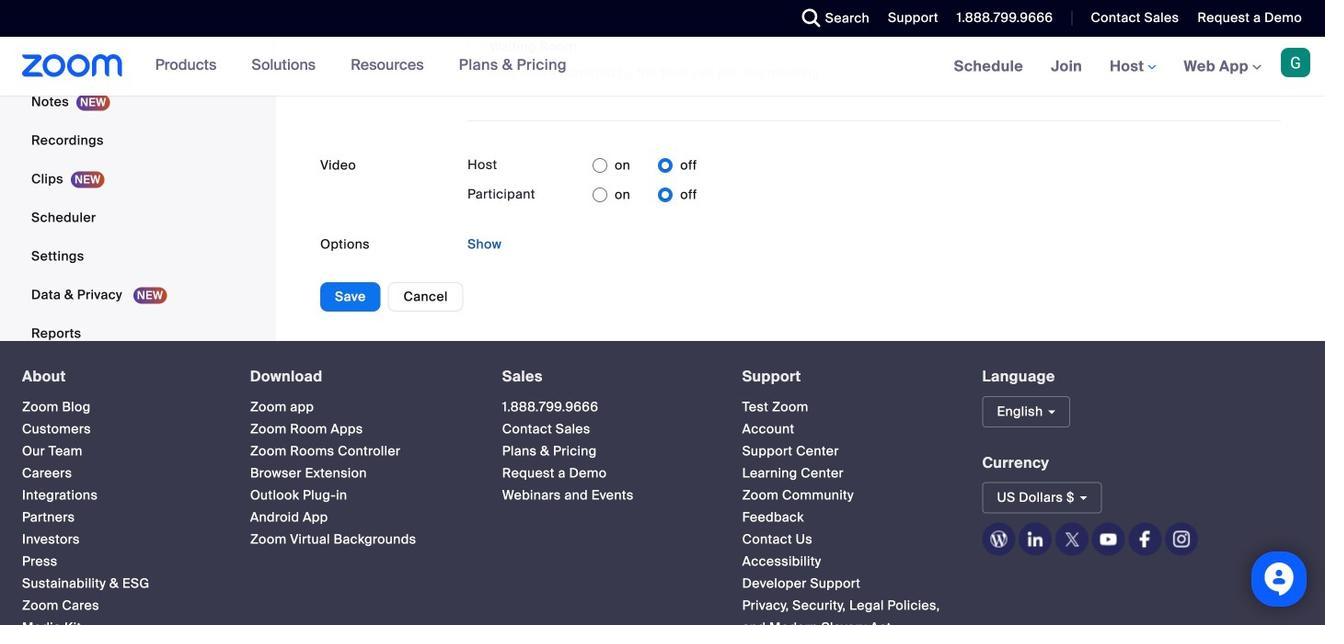 Task type: vqa. For each thing, say whether or not it's contained in the screenshot.
the product information navigation
yes



Task type: locate. For each thing, give the bounding box(es) containing it.
product information navigation
[[141, 37, 581, 96]]

option group
[[593, 151, 697, 181], [593, 181, 697, 210]]

heading
[[22, 369, 217, 385], [250, 369, 469, 385], [502, 369, 709, 385], [742, 369, 949, 385]]

group
[[468, 0, 1281, 83]]

banner
[[0, 37, 1325, 97]]

2 heading from the left
[[250, 369, 469, 385]]

1 option group from the top
[[593, 151, 697, 181]]

3 heading from the left
[[502, 369, 709, 385]]



Task type: describe. For each thing, give the bounding box(es) containing it.
2 option group from the top
[[593, 181, 697, 210]]

4 heading from the left
[[742, 369, 949, 385]]

personal menu menu
[[0, 0, 271, 355]]

meetings navigation
[[940, 37, 1325, 97]]

zoom logo image
[[22, 54, 123, 77]]

profile picture image
[[1281, 48, 1311, 77]]

1 heading from the left
[[22, 369, 217, 385]]



